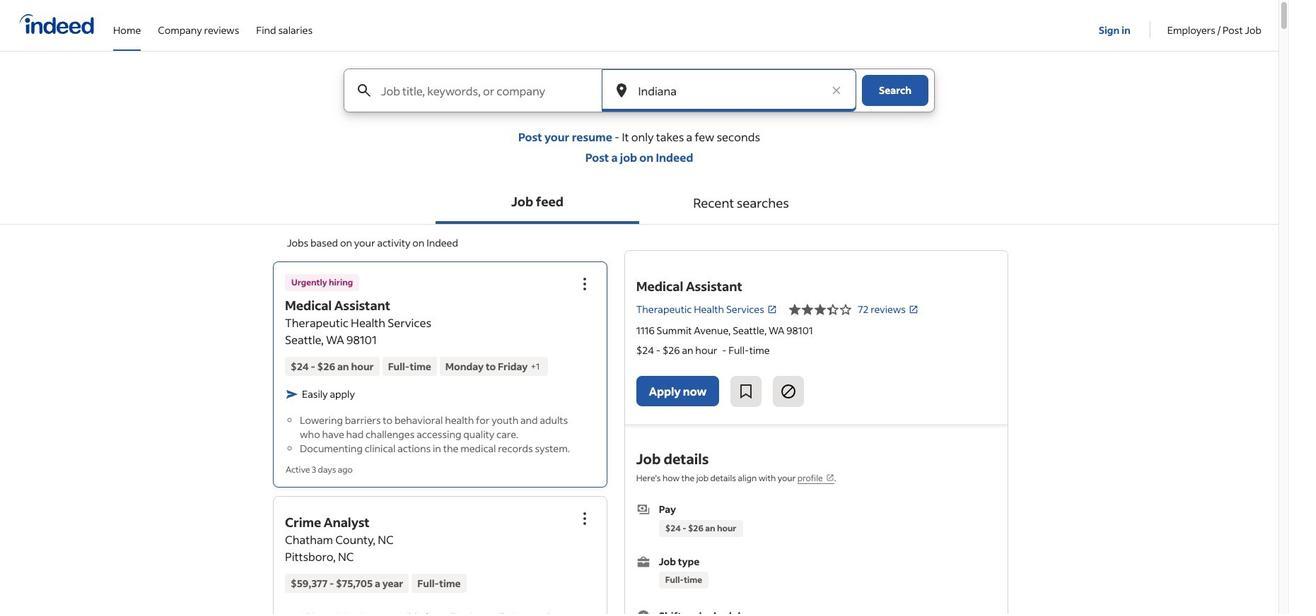 Task type: vqa. For each thing, say whether or not it's contained in the screenshot.
3.9 out of five stars rating icon
no



Task type: describe. For each thing, give the bounding box(es) containing it.
job preferences (opens in a new window) image
[[826, 474, 834, 482]]

Edit location text field
[[635, 69, 822, 112]]

clear location input image
[[829, 83, 844, 98]]

not interested image
[[780, 383, 797, 400]]



Task type: locate. For each thing, give the bounding box(es) containing it.
tab list
[[0, 182, 1278, 225]]

search: Job title, keywords, or company text field
[[378, 69, 599, 112]]

job actions for medical assistant is collapsed image
[[576, 276, 593, 293]]

job actions for crime analyst is collapsed image
[[576, 511, 593, 527]]

save this job image
[[738, 383, 755, 400]]

main content
[[0, 69, 1278, 614]]

therapeutic health services (opens in a new tab) image
[[767, 305, 777, 314]]

3.3 out of 5 stars image
[[788, 301, 852, 318]]

3.3 out of 5 stars. link to 72 reviews company ratings (opens in a new tab) image
[[909, 305, 918, 314]]

None search field
[[332, 69, 946, 129]]



